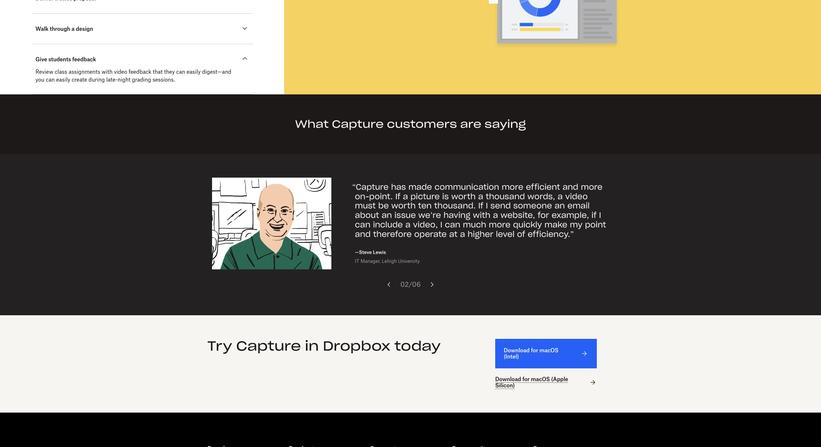 Task type: vqa. For each thing, say whether or not it's contained in the screenshot.
the communication
yes



Task type: describe. For each thing, give the bounding box(es) containing it.
class
[[55, 69, 67, 75]]

are
[[461, 117, 482, 131]]

that
[[153, 69, 163, 75]]

download for macos (apple silicon)
[[496, 376, 569, 389]]

02/06
[[401, 280, 421, 289]]

efficient
[[526, 182, 560, 192]]

download for download for macos (intel)
[[504, 347, 530, 354]]

on-
[[355, 191, 369, 202]]

(intel)
[[504, 354, 519, 360]]

therefore
[[373, 229, 412, 239]]

lehigh
[[382, 259, 397, 264]]

1 vertical spatial and
[[355, 229, 371, 239]]

feedback inside review class assignments with video feedback that they can easily digest—and you can easily create during late-night grading sessions.
[[129, 69, 151, 75]]

my
[[570, 220, 583, 230]]

walk
[[36, 26, 48, 32]]

website,
[[501, 210, 536, 221]]

quickly
[[513, 220, 542, 230]]

thousand.
[[435, 201, 476, 211]]

a smiling man stands in front of a desk with several computers image
[[212, 178, 332, 270]]

for for download for macos (apple silicon)
[[523, 376, 530, 383]]

grading
[[132, 76, 151, 83]]

about
[[355, 210, 379, 221]]

macos for download for macos (intel)
[[540, 347, 559, 354]]

macos for download for macos (apple silicon)
[[531, 376, 550, 383]]

0 horizontal spatial worth
[[392, 201, 416, 211]]

"capture
[[352, 182, 389, 192]]

can down review
[[46, 76, 55, 83]]

a right the at
[[460, 229, 466, 239]]

issue
[[395, 210, 416, 221]]

(apple
[[552, 376, 569, 383]]

design
[[76, 26, 93, 32]]

capture for try
[[236, 338, 301, 355]]

night
[[118, 76, 131, 83]]

more down the send
[[489, 220, 511, 230]]

1 horizontal spatial if
[[479, 201, 484, 211]]

video inside review class assignments with video feedback that they can easily digest—and you can easily create during late-night grading sessions.
[[114, 69, 127, 75]]

1 horizontal spatial an
[[555, 201, 565, 211]]

today
[[395, 338, 441, 355]]

late-
[[106, 76, 118, 83]]

point.
[[369, 191, 393, 202]]

sessions.
[[153, 76, 175, 83]]

be
[[378, 201, 389, 211]]

review class assignments with video feedback that they can easily digest—and you can easily create during late-night grading sessions.
[[36, 69, 232, 83]]

can down "thousand."
[[445, 220, 461, 230]]

level
[[496, 229, 515, 239]]

1 horizontal spatial and
[[563, 182, 579, 192]]

a left the design
[[72, 26, 75, 32]]

efficiency."
[[528, 229, 574, 239]]

operate
[[415, 229, 447, 239]]

a left the send
[[479, 191, 484, 202]]

—steve lewis
[[355, 249, 386, 255]]

walk through a design
[[36, 26, 93, 32]]

video,
[[413, 220, 438, 230]]

give students feedback
[[36, 56, 96, 63]]

silicon)
[[496, 383, 515, 389]]

for inside "capture has made communication more efficient and more on-point. if a picture is worth a thousand words, a video must be worth ten thousand. if i send someone an email about an issue we're having with a website, for example, if i can include a video, i can much more quickly make my point and therefore operate at a higher level of efficiency."
[[538, 210, 550, 221]]

1 horizontal spatial worth
[[452, 191, 476, 202]]

lewis
[[373, 249, 386, 255]]

download for macos (intel)
[[504, 347, 559, 360]]

customers
[[387, 117, 457, 131]]

must
[[355, 201, 376, 211]]

a left video,
[[406, 220, 411, 230]]

is
[[443, 191, 449, 202]]

a right words,
[[558, 191, 563, 202]]

give
[[36, 56, 47, 63]]

manager,
[[361, 259, 381, 264]]

it
[[355, 259, 360, 264]]

digest—and
[[202, 69, 232, 75]]

having
[[444, 210, 471, 221]]

much
[[463, 220, 487, 230]]

assignments
[[69, 69, 100, 75]]

a left made
[[403, 191, 408, 202]]

1 horizontal spatial easily
[[187, 69, 201, 75]]

ten
[[418, 201, 432, 211]]



Task type: locate. For each thing, give the bounding box(es) containing it.
"capture has made communication more efficient and more on-point. if a picture is worth a thousand words, a video must be worth ten thousand. if i send someone an email about an issue we're having with a website, for example, if i can include a video, i can much more quickly make my point and therefore operate at a higher level of efficiency."
[[352, 182, 606, 239]]

0 horizontal spatial feedback
[[72, 56, 96, 63]]

macos
[[540, 347, 559, 354], [531, 376, 550, 383]]

0 vertical spatial capture
[[332, 117, 384, 131]]

0 horizontal spatial easily
[[56, 76, 70, 83]]

1 vertical spatial video
[[566, 191, 588, 202]]

an left email
[[555, 201, 565, 211]]

at
[[450, 229, 458, 239]]

worth down has
[[392, 201, 416, 211]]

a screenshot of chart, with a circle drawn over part of the image and the dropbox capture toolbar image
[[300, 0, 806, 79]]

include
[[373, 220, 403, 230]]

2 horizontal spatial i
[[599, 210, 602, 221]]

and
[[563, 182, 579, 192], [355, 229, 371, 239]]

macos inside 'download for macos (intel)'
[[540, 347, 559, 354]]

1 vertical spatial for
[[531, 347, 539, 354]]

we're
[[419, 210, 441, 221]]

1 vertical spatial capture
[[236, 338, 301, 355]]

thousand
[[486, 191, 525, 202]]

dropbox
[[323, 338, 391, 355]]

for inside 'download for macos (intel)'
[[531, 347, 539, 354]]

for down words,
[[538, 210, 550, 221]]

feedback up grading
[[129, 69, 151, 75]]

0 horizontal spatial with
[[102, 69, 113, 75]]

1 horizontal spatial video
[[566, 191, 588, 202]]

0 vertical spatial feedback
[[72, 56, 96, 63]]

footer
[[0, 429, 822, 447]]

1 vertical spatial download
[[496, 376, 522, 383]]

0 horizontal spatial capture
[[236, 338, 301, 355]]

1 vertical spatial feedback
[[129, 69, 151, 75]]

what capture customers are saying
[[295, 117, 526, 131]]

what
[[295, 117, 329, 131]]

0 horizontal spatial video
[[114, 69, 127, 75]]

1 horizontal spatial i
[[486, 201, 488, 211]]

0 horizontal spatial and
[[355, 229, 371, 239]]

has
[[391, 182, 406, 192]]

more up email
[[581, 182, 603, 192]]

for inside download for macos (apple silicon)
[[523, 376, 530, 383]]

send
[[491, 201, 511, 211]]

example,
[[552, 210, 589, 221]]

if left the send
[[479, 201, 484, 211]]

try capture in dropbox today
[[207, 338, 441, 355]]

macos up '(apple'
[[540, 347, 559, 354]]

0 horizontal spatial i
[[441, 220, 443, 230]]

someone
[[514, 201, 552, 211]]

with up 'late-'
[[102, 69, 113, 75]]

i left the send
[[486, 201, 488, 211]]

feedback up assignments
[[72, 56, 96, 63]]

in
[[305, 338, 319, 355]]

if
[[396, 191, 401, 202], [479, 201, 484, 211]]

through
[[50, 26, 70, 32]]

more up the send
[[502, 182, 524, 192]]

of
[[517, 229, 526, 239]]

can down the must
[[355, 220, 371, 230]]

0 vertical spatial macos
[[540, 347, 559, 354]]

they
[[164, 69, 175, 75]]

for for download for macos (intel)
[[531, 347, 539, 354]]

download inside 'download for macos (intel)'
[[504, 347, 530, 354]]

1 horizontal spatial feedback
[[129, 69, 151, 75]]

during
[[89, 76, 105, 83]]

1 vertical spatial easily
[[56, 76, 70, 83]]

easily down class
[[56, 76, 70, 83]]

if
[[592, 210, 597, 221]]

picture
[[411, 191, 440, 202]]

with up 'higher'
[[473, 210, 491, 221]]

for
[[538, 210, 550, 221], [531, 347, 539, 354], [523, 376, 530, 383]]

0 vertical spatial and
[[563, 182, 579, 192]]

video
[[114, 69, 127, 75], [566, 191, 588, 202]]

1 vertical spatial with
[[473, 210, 491, 221]]

0 vertical spatial with
[[102, 69, 113, 75]]

0 vertical spatial easily
[[187, 69, 201, 75]]

an
[[555, 201, 565, 211], [382, 210, 392, 221]]

1 horizontal spatial capture
[[332, 117, 384, 131]]

easily left "digest—and"
[[187, 69, 201, 75]]

with inside "capture has made communication more efficient and more on-point. if a picture is worth a thousand words, a video must be worth ten thousand. if i send someone an email about an issue we're having with a website, for example, if i can include a video, i can much more quickly make my point and therefore operate at a higher level of efficiency."
[[473, 210, 491, 221]]

make
[[545, 220, 568, 230]]

capture
[[332, 117, 384, 131], [236, 338, 301, 355]]

0 horizontal spatial if
[[396, 191, 401, 202]]

macos left '(apple'
[[531, 376, 550, 383]]

i
[[486, 201, 488, 211], [599, 210, 602, 221], [441, 220, 443, 230]]

more
[[502, 182, 524, 192], [581, 182, 603, 192], [489, 220, 511, 230]]

video inside "capture has made communication more efficient and more on-point. if a picture is worth a thousand words, a video must be worth ten thousand. if i send someone an email about an issue we're having with a website, for example, if i can include a video, i can much more quickly make my point and therefore operate at a higher level of efficiency."
[[566, 191, 588, 202]]

university
[[398, 259, 420, 264]]

video up example,
[[566, 191, 588, 202]]

1 horizontal spatial with
[[473, 210, 491, 221]]

point
[[585, 220, 606, 230]]

with
[[102, 69, 113, 75], [473, 210, 491, 221]]

download
[[504, 347, 530, 354], [496, 376, 522, 383]]

and up email
[[563, 182, 579, 192]]

2 vertical spatial for
[[523, 376, 530, 383]]

capture for what
[[332, 117, 384, 131]]

made
[[409, 182, 432, 192]]

download for macos (intel) link
[[496, 339, 597, 369]]

if right point.
[[396, 191, 401, 202]]

macos inside download for macos (apple silicon)
[[531, 376, 550, 383]]

0 vertical spatial for
[[538, 210, 550, 221]]

1 vertical spatial macos
[[531, 376, 550, 383]]

i right "if" in the right of the page
[[599, 210, 602, 221]]

you
[[36, 76, 44, 83]]

can right they
[[176, 69, 185, 75]]

—steve
[[355, 249, 372, 255]]

video up the night
[[114, 69, 127, 75]]

saying
[[485, 117, 526, 131]]

can
[[176, 69, 185, 75], [46, 76, 55, 83], [355, 220, 371, 230], [445, 220, 461, 230]]

and up —steve
[[355, 229, 371, 239]]

a up level
[[493, 210, 498, 221]]

higher
[[468, 229, 494, 239]]

feedback
[[72, 56, 96, 63], [129, 69, 151, 75]]

download inside download for macos (apple silicon)
[[496, 376, 522, 383]]

worth
[[452, 191, 476, 202], [392, 201, 416, 211]]

0 horizontal spatial an
[[382, 210, 392, 221]]

a
[[72, 26, 75, 32], [403, 191, 408, 202], [479, 191, 484, 202], [558, 191, 563, 202], [493, 210, 498, 221], [406, 220, 411, 230], [460, 229, 466, 239]]

for right (intel)
[[531, 347, 539, 354]]

it manager, lehigh university
[[355, 259, 420, 264]]

an left issue
[[382, 210, 392, 221]]

email
[[568, 201, 590, 211]]

easily
[[187, 69, 201, 75], [56, 76, 70, 83]]

0 vertical spatial download
[[504, 347, 530, 354]]

review
[[36, 69, 53, 75]]

create
[[72, 76, 87, 83]]

download for download for macos (apple silicon)
[[496, 376, 522, 383]]

with inside review class assignments with video feedback that they can easily digest—and you can easily create during late-night grading sessions.
[[102, 69, 113, 75]]

i left the at
[[441, 220, 443, 230]]

for right the silicon)
[[523, 376, 530, 383]]

worth right is
[[452, 191, 476, 202]]

students
[[48, 56, 71, 63]]

download for macos (apple silicon) link
[[496, 376, 597, 389]]

try
[[207, 338, 232, 355]]

communication
[[435, 182, 500, 192]]

0 vertical spatial video
[[114, 69, 127, 75]]

words,
[[528, 191, 556, 202]]



